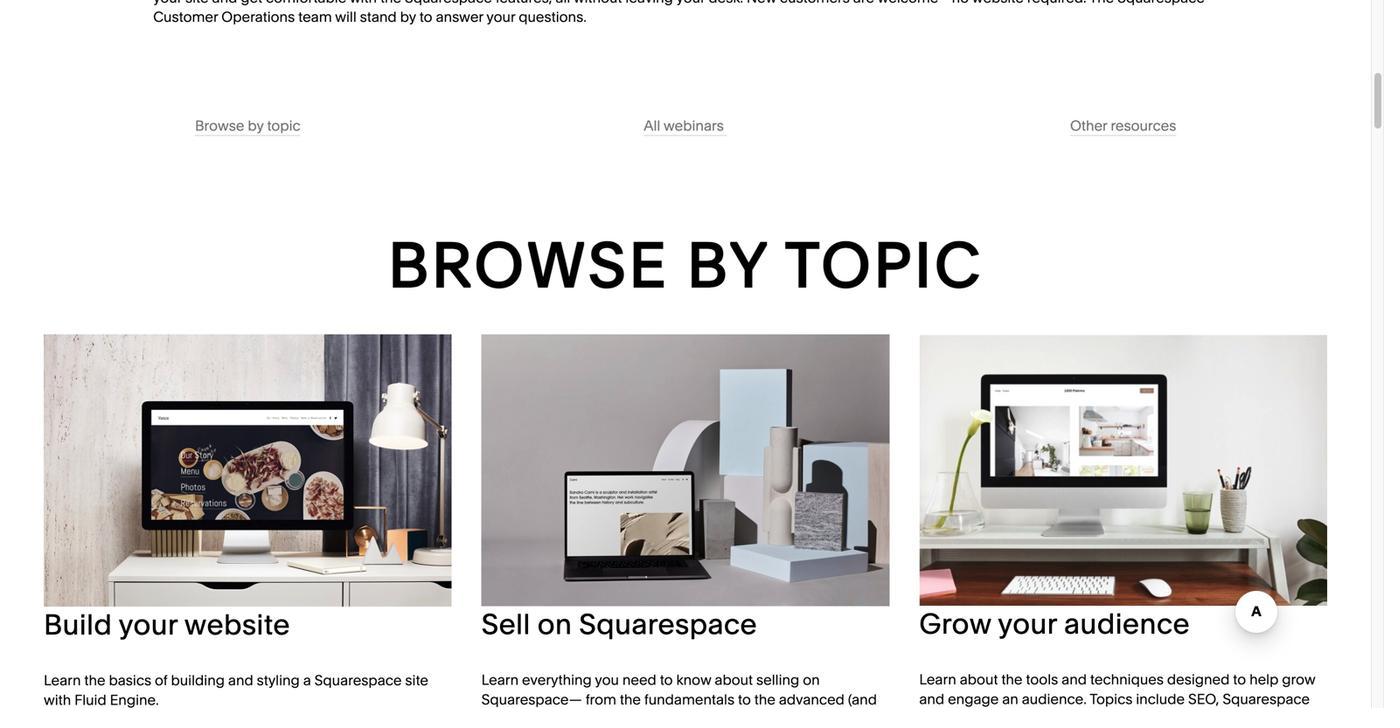 Task type: vqa. For each thing, say whether or not it's contained in the screenshot.
second In from the right
no



Task type: locate. For each thing, give the bounding box(es) containing it.
website
[[184, 608, 290, 642]]

0 horizontal spatial about
[[715, 672, 753, 689]]

the inside the learn about the tools and techniques designed to help grow and engage an audience. topics include seo, squarespac
[[1002, 671, 1023, 688]]

1 your from the left
[[998, 607, 1057, 641]]

on right sell
[[538, 607, 572, 641]]

the up an
[[1002, 671, 1023, 688]]

your up tools
[[998, 607, 1057, 641]]

1 horizontal spatial your
[[998, 607, 1057, 641]]

topic
[[267, 117, 301, 134]]

your for grow
[[998, 607, 1057, 641]]

and left styling in the bottom left of the page
[[228, 672, 253, 689]]

1 horizontal spatial about
[[960, 671, 998, 688]]

building
[[171, 672, 225, 689]]

fundamentals
[[644, 691, 735, 708]]

1 horizontal spatial squarespace
[[579, 607, 757, 641]]

0 horizontal spatial squarespace
[[315, 672, 402, 689]]

learn
[[919, 671, 957, 688], [482, 672, 519, 689], [44, 672, 81, 689]]

and up audience. at the right of page
[[1062, 671, 1087, 688]]

and
[[1062, 671, 1087, 688], [228, 672, 253, 689], [919, 691, 945, 708]]

learn up the engage
[[919, 671, 957, 688]]

0 horizontal spatial your
[[119, 608, 178, 642]]

your
[[998, 607, 1057, 641], [119, 608, 178, 642]]

1 vertical spatial squarespace
[[315, 672, 402, 689]]

an
[[1002, 691, 1019, 708]]

topic
[[785, 227, 983, 303]]

all webinars link
[[644, 117, 727, 136]]

learn up squarespace—
[[482, 672, 519, 689]]

learn inside the learn about the tools and techniques designed to help grow and engage an audience. topics include seo, squarespac
[[919, 671, 957, 688]]

sell
[[482, 607, 531, 641]]

techniques
[[1090, 671, 1164, 688]]

the up fluid
[[84, 672, 105, 689]]

to right need
[[660, 672, 673, 689]]

on up advanced
[[803, 672, 820, 689]]

0 vertical spatial squarespace
[[579, 607, 757, 641]]

0 horizontal spatial learn
[[44, 672, 81, 689]]

about up the engage
[[960, 671, 998, 688]]

audience.
[[1022, 691, 1087, 708]]

on
[[538, 607, 572, 641], [803, 672, 820, 689]]

build your website
[[44, 608, 290, 642]]

0 vertical spatial on
[[538, 607, 572, 641]]

0 horizontal spatial and
[[228, 672, 253, 689]]

0 horizontal spatial to
[[660, 672, 673, 689]]

1 horizontal spatial learn
[[482, 672, 519, 689]]

learn up with
[[44, 672, 81, 689]]

by
[[248, 117, 264, 134]]

learn everything you need to know about selling on squarespace— from the fundamentals to the advanced (an
[[482, 672, 881, 708]]

2 your from the left
[[119, 608, 178, 642]]

browse
[[388, 227, 669, 303]]

other
[[1070, 117, 1108, 134]]

1 vertical spatial on
[[803, 672, 820, 689]]

0 horizontal spatial on
[[538, 607, 572, 641]]

learn inside "learn everything you need to know about selling on squarespace— from the fundamentals to the advanced (an"
[[482, 672, 519, 689]]

1 horizontal spatial on
[[803, 672, 820, 689]]

about
[[960, 671, 998, 688], [715, 672, 753, 689]]

2 horizontal spatial learn
[[919, 671, 957, 688]]

from
[[586, 691, 616, 708]]

seo,
[[1188, 691, 1220, 708]]

other resources
[[1070, 117, 1177, 134]]

and left the engage
[[919, 691, 945, 708]]

about right know
[[715, 672, 753, 689]]

squarespace—
[[482, 691, 582, 708]]

advanced
[[779, 691, 845, 708]]

webinars
[[664, 117, 724, 134]]

resources
[[1111, 117, 1177, 134]]

to right fundamentals
[[738, 691, 751, 708]]

site
[[405, 672, 429, 689]]

2 horizontal spatial to
[[1233, 671, 1246, 688]]

browse by topic link
[[195, 117, 301, 136]]

to left help
[[1233, 671, 1246, 688]]

learn for grow your audience
[[919, 671, 957, 688]]

the
[[1002, 671, 1023, 688], [84, 672, 105, 689], [620, 691, 641, 708], [755, 691, 776, 708]]

browse
[[195, 117, 244, 134]]

need
[[623, 672, 657, 689]]

squarespace
[[579, 607, 757, 641], [315, 672, 402, 689]]

styling
[[257, 672, 300, 689]]

squarespace up know
[[579, 607, 757, 641]]

squarespace right a in the left bottom of the page
[[315, 672, 402, 689]]

your up "of"
[[119, 608, 178, 642]]

learn inside learn the basics of building and styling a squarespace site with fluid engine.
[[44, 672, 81, 689]]

squarespace inside learn the basics of building and styling a squarespace site with fluid engine.
[[315, 672, 402, 689]]

to
[[1233, 671, 1246, 688], [660, 672, 673, 689], [738, 691, 751, 708]]



Task type: describe. For each thing, give the bounding box(es) containing it.
your for build
[[119, 608, 178, 642]]

engine.
[[110, 692, 159, 708]]

all
[[644, 117, 661, 134]]

sell on squarespace
[[482, 607, 757, 641]]

learn the basics of building and styling a squarespace site with fluid engine.
[[44, 672, 432, 708]]

build
[[44, 608, 112, 642]]

about inside "learn everything you need to know about selling on squarespace— from the fundamentals to the advanced (an"
[[715, 672, 753, 689]]

everything
[[522, 672, 592, 689]]

fluid
[[74, 692, 106, 708]]

about inside the learn about the tools and techniques designed to help grow and engage an audience. topics include seo, squarespac
[[960, 671, 998, 688]]

grow
[[1282, 671, 1316, 688]]

of
[[155, 672, 168, 689]]

on inside "learn everything you need to know about selling on squarespace— from the fundamentals to the advanced (an"
[[803, 672, 820, 689]]

a
[[303, 672, 311, 689]]

by
[[687, 227, 769, 303]]

the down the selling
[[755, 691, 776, 708]]

designed
[[1167, 671, 1230, 688]]

selling
[[757, 672, 800, 689]]

include
[[1136, 691, 1185, 708]]

you
[[595, 672, 619, 689]]

with
[[44, 692, 71, 708]]

the inside learn the basics of building and styling a squarespace site with fluid engine.
[[84, 672, 105, 689]]

engage
[[948, 691, 999, 708]]

2 horizontal spatial and
[[1062, 671, 1087, 688]]

1 horizontal spatial and
[[919, 691, 945, 708]]

learn about the tools and techniques designed to help grow and engage an audience. topics include seo, squarespac
[[919, 671, 1319, 708]]

know
[[676, 672, 711, 689]]

other resources link
[[1070, 117, 1177, 136]]

help
[[1250, 671, 1279, 688]]

grow your audience
[[919, 607, 1190, 641]]

to inside the learn about the tools and techniques designed to help grow and engage an audience. topics include seo, squarespac
[[1233, 671, 1246, 688]]

browse by topic
[[195, 117, 301, 134]]

audience
[[1064, 607, 1190, 641]]

all webinars
[[644, 117, 727, 134]]

basics
[[109, 672, 151, 689]]

the down need
[[620, 691, 641, 708]]

browse by topic
[[388, 227, 983, 303]]

1 horizontal spatial to
[[738, 691, 751, 708]]

topics
[[1090, 691, 1133, 708]]

learn for sell on squarespace
[[482, 672, 519, 689]]

grow
[[919, 607, 992, 641]]

learn for build your website
[[44, 672, 81, 689]]

and inside learn the basics of building and styling a squarespace site with fluid engine.
[[228, 672, 253, 689]]

tools
[[1026, 671, 1058, 688]]



